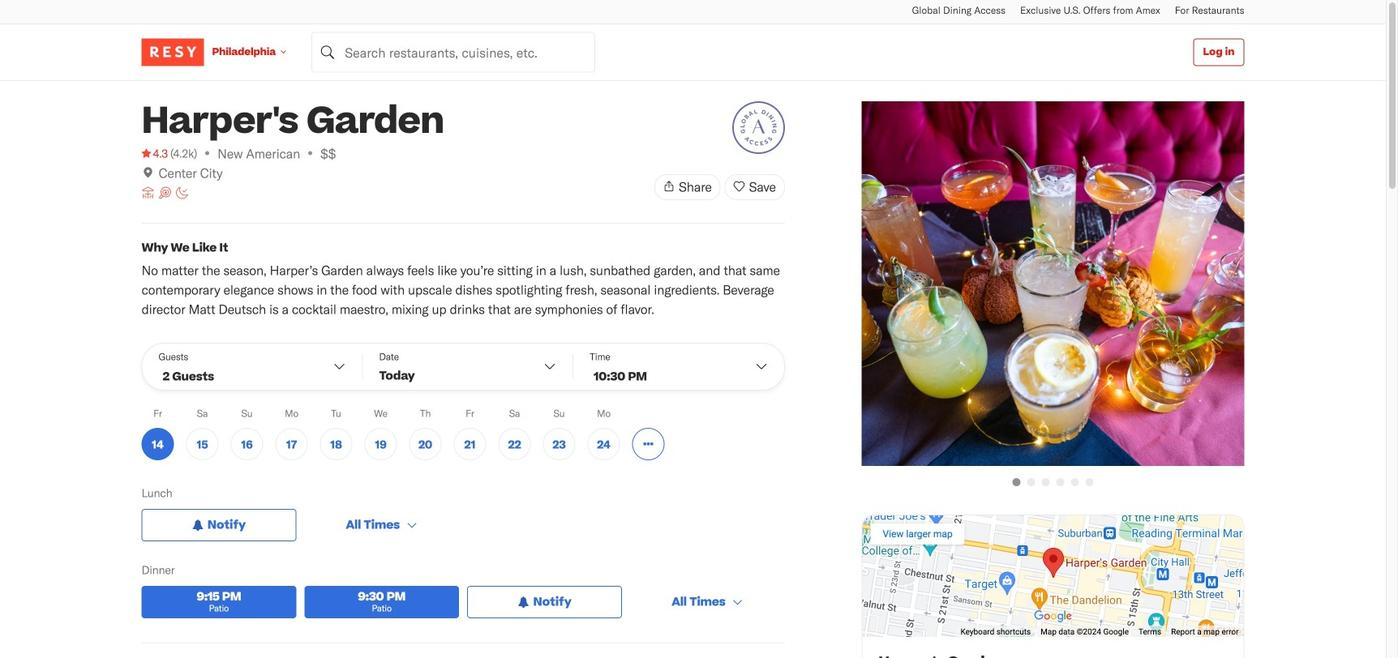 Task type: describe. For each thing, give the bounding box(es) containing it.
Search restaurants, cuisines, etc. text field
[[312, 32, 595, 73]]

4.3 out of 5 stars image
[[142, 145, 168, 161]]



Task type: locate. For each thing, give the bounding box(es) containing it.
None field
[[312, 32, 595, 73]]



Task type: vqa. For each thing, say whether or not it's contained in the screenshot.
4.3 out of 5 stars image
yes



